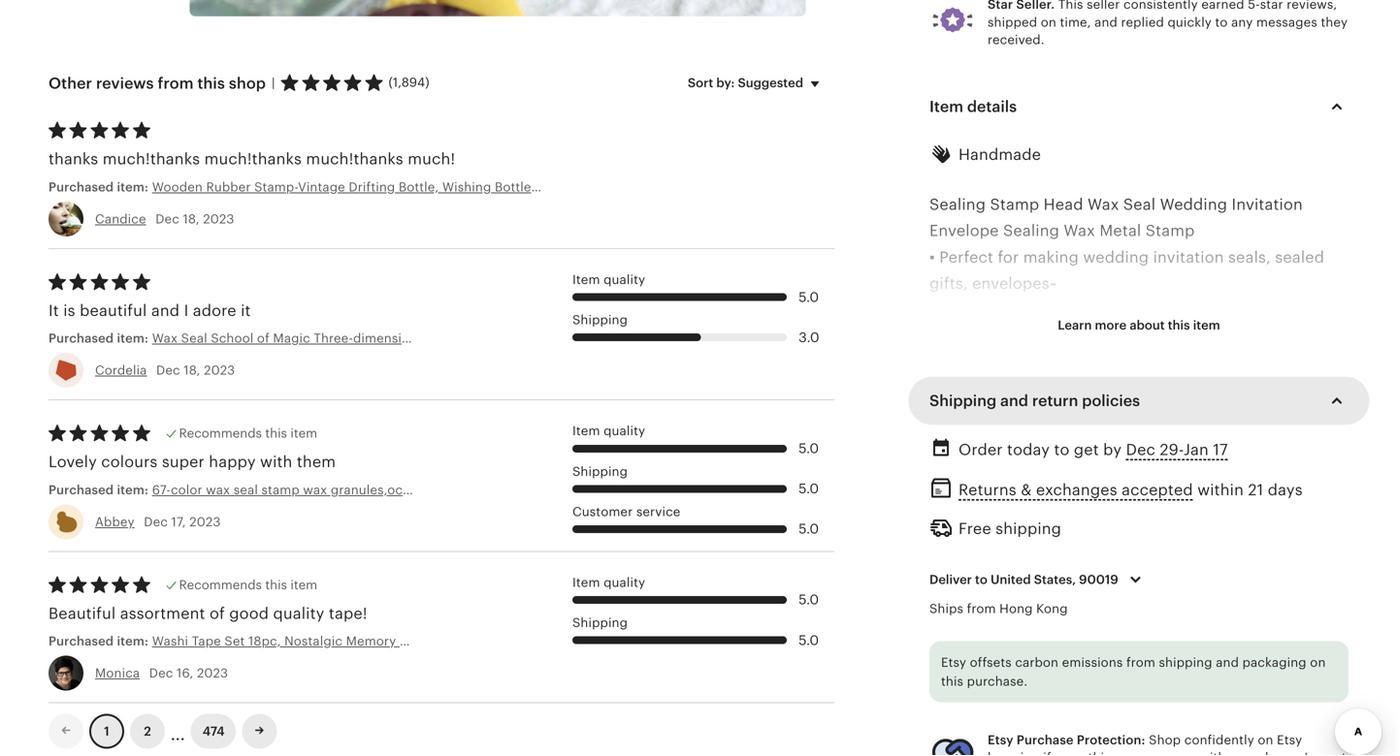 Task type: describe. For each thing, give the bounding box(es) containing it.
is
[[63, 302, 75, 320]]

hong
[[1000, 602, 1033, 617]]

backing,
[[930, 592, 995, 609]]

monica dec 16, 2023
[[95, 667, 228, 681]]

2023 for of
[[197, 667, 228, 681]]

▪ inside sealing stamp head wax seal wedding invitation envelope sealing wax metal stamp ▪ perfect for making wedding invitation seals, sealed gifts, envelopes~
[[930, 249, 935, 266]]

it
[[241, 302, 251, 320]]

quality for beautiful assortment of good quality tape!
[[604, 576, 645, 590]]

shipping for beautiful assortment of good quality tape!
[[572, 616, 628, 631]]

2 bottle, from the left
[[495, 180, 535, 194]]

quickly
[[1168, 15, 1212, 29]]

deliver to united states, 90019 button
[[915, 560, 1162, 601]]

drifting
[[349, 180, 395, 194]]

shop
[[1149, 734, 1181, 748]]

something
[[1055, 751, 1120, 756]]

shipping for it is beautiful and i adore it
[[572, 313, 628, 328]]

item: for colours
[[117, 483, 148, 498]]

happy
[[209, 454, 256, 471]]

1 5.0 from the top
[[799, 289, 819, 305]]

invitation
[[1153, 249, 1224, 266]]

workmanship,
[[1145, 407, 1251, 424]]

21
[[1248, 482, 1264, 499]]

the up etc.)
[[1008, 565, 1032, 583]]

dec 29-jan 17 button
[[1126, 436, 1228, 465]]

recommends this item for good
[[179, 578, 317, 593]]

cordelia link
[[95, 364, 147, 378]]

1 horizontal spatial sealing
[[1003, 222, 1060, 240]]

sort by: suggested
[[688, 76, 803, 90]]

wax up (paper,
[[1143, 539, 1173, 556]]

an
[[1230, 751, 1244, 756]]

2 5.0 from the top
[[799, 441, 819, 457]]

super
[[162, 454, 205, 471]]

0 horizontal spatial shipping
[[996, 521, 1062, 538]]

this inside dropdown button
[[1168, 318, 1190, 333]]

item for them
[[291, 427, 317, 441]]

2 much!thanks from the left
[[204, 151, 302, 168]]

0 vertical spatial stamp
[[861, 180, 901, 194]]

1 vertical spatial a
[[1076, 539, 1085, 556]]

kong
[[1036, 602, 1068, 617]]

purchased item: for is
[[49, 331, 152, 346]]

1 horizontal spatial stamp
[[990, 196, 1039, 213]]

hold
[[1220, 618, 1254, 636]]

shipping and return policies
[[930, 393, 1140, 410]]

they
[[1321, 15, 1348, 29]]

2
[[144, 725, 151, 739]]

0 vertical spatial with
[[260, 454, 293, 471]]

the right into at bottom right
[[1153, 618, 1177, 636]]

carving,
[[1046, 407, 1108, 424]]

cordelia
[[95, 364, 147, 378]]

by
[[1103, 442, 1122, 459]]

0 vertical spatial wax
[[1088, 196, 1119, 213]]

today
[[1007, 442, 1050, 459]]

dec for adore
[[156, 364, 180, 378]]

18, for much!thanks
[[183, 212, 200, 226]]

pocket
[[637, 180, 679, 194]]

💌 product specifications
[[930, 328, 1119, 345]]

4 5.0 from the top
[[799, 522, 819, 537]]

1 vertical spatial stamp
[[1200, 644, 1247, 662]]

wedding
[[1160, 196, 1228, 213]]

90019
[[1079, 573, 1119, 588]]

messages
[[1257, 15, 1318, 29]]

decoration
[[682, 180, 750, 194]]

&
[[1021, 482, 1032, 499]]

dec right candice
[[155, 212, 179, 226]]

thanks much!thanks much!thanks much!thanks much!
[[49, 151, 455, 168]]

4-
[[1273, 513, 1289, 530]]

1
[[104, 725, 109, 739]]

1 horizontal spatial from
[[967, 602, 996, 617]]

item inside dropdown button
[[930, 98, 963, 116]]

1 horizontal spatial a
[[1146, 513, 1155, 530]]

seals,
[[1228, 249, 1271, 266]]

to down 'purchase.'
[[988, 697, 1003, 715]]

confidently
[[1185, 734, 1254, 748]]

to up 'order,'
[[1254, 724, 1270, 741]]

learn more about this item button
[[1043, 308, 1235, 343]]

0 vertical spatial from
[[158, 75, 194, 92]]

17
[[1213, 442, 1228, 459]]

1 horizontal spatial buy
[[1274, 724, 1302, 741]]

envelope
[[930, 222, 999, 240]]

wooden rubber stamp-vintage drifting bottle, wishing bottle, perfume bottle, pocket decoration material-wooden stamp link
[[152, 178, 901, 196]]

order
[[959, 442, 1003, 459]]

dec for tape!
[[149, 667, 173, 681]]

metal
[[1100, 222, 1141, 240]]

tape!
[[329, 605, 367, 623]]

item: for assortment
[[117, 635, 148, 649]]

on for packaging
[[1310, 656, 1326, 670]]

etsy purchase protection:
[[988, 734, 1146, 748]]

dec for them
[[144, 515, 168, 530]]

protection:
[[1077, 734, 1146, 748]]

abbey
[[95, 515, 135, 530]]

to inside this seller consistently earned 5-star reviews, shipped on time, and replied quickly to any messages they received.
[[1215, 15, 1228, 29]]

returns & exchanges accepted button
[[959, 476, 1193, 505]]

recommends for good
[[179, 578, 262, 593]]

6 5.0 from the top
[[799, 633, 819, 648]]

assortment
[[120, 605, 205, 623]]

1 much!thanks from the left
[[103, 151, 200, 168]]

2023 for super
[[189, 515, 221, 530]]

wax down make
[[1037, 565, 1066, 583]]

ships
[[930, 602, 964, 617]]

remove
[[1110, 644, 1167, 662]]

2 ▪ from the top
[[930, 513, 935, 530]]

seconds,
[[930, 644, 998, 662]]

united
[[991, 573, 1031, 588]]

accepted
[[1122, 482, 1193, 499]]

reviews,
[[1287, 0, 1337, 12]]

2 wooden from the left
[[807, 180, 857, 194]]

returns & exchanges accepted within 21 days
[[959, 482, 1303, 499]]

wedding
[[1083, 249, 1149, 266]]

to inside dropdown button
[[975, 573, 988, 588]]

item inside learn more about this item dropdown button
[[1193, 318, 1220, 333]]

2 vertical spatial stamp
[[1146, 222, 1195, 240]]

1 item: from the top
[[117, 180, 148, 194]]

3 ▪ from the top
[[930, 565, 935, 583]]

offsets
[[970, 656, 1012, 670]]

this
[[1058, 0, 1083, 12]]

shipping inside etsy offsets carbon emissions from shipping and packaging on this purchase.
[[1159, 656, 1213, 670]]

customer service
[[572, 505, 681, 520]]

get
[[1074, 442, 1099, 459]]

shop confidently on etsy knowing if something goes wrong with an order, we've go
[[988, 734, 1347, 756]]

envelopes~
[[972, 275, 1057, 293]]

with inside 💌 instructions ▪ melt the wax particles with a spoon (usually 4-5 wax particles can make a 30mm wax seal) ▪ pour out the wax liquid (paper, glass, ceramic, backing, etc.) ▪ gently press the stamp into the wax, hold for 3-5 seconds, then carefully remove the stamp
[[1110, 513, 1142, 530]]

0 horizontal spatial sealing
[[930, 196, 986, 213]]

etsy for etsy purchase protection:
[[988, 734, 1014, 748]]

purchased for lovely
[[49, 483, 114, 498]]

shipping inside dropdown button
[[930, 393, 997, 410]]

letter
[[1146, 724, 1187, 741]]

deliver
[[930, 573, 972, 588]]

of
[[210, 605, 225, 623]]

etc.)
[[999, 592, 1033, 609]]

returns
[[959, 482, 1017, 499]]

learn more about this item
[[1058, 318, 1220, 333]]

the inside 💌 how to buy ▪ choose the corresponding letter number to buy your favorite design
[[1001, 724, 1026, 741]]

sealed
[[1275, 249, 1325, 266]]

quality for lovely colours super happy with them
[[604, 424, 645, 439]]

design
[[991, 750, 1043, 756]]

and inside etsy offsets carbon emissions from shipping and packaging on this purchase.
[[1216, 656, 1239, 670]]

press
[[994, 618, 1034, 636]]

by:
[[716, 76, 735, 90]]

other reviews from this shop
[[49, 75, 266, 92]]

wax,
[[1181, 618, 1216, 636]]

purchased for beautiful
[[49, 635, 114, 649]]

more
[[1095, 318, 1127, 333]]

with inside shop confidently on etsy knowing if something goes wrong with an order, we've go
[[1200, 751, 1226, 756]]

for inside sealing stamp head wax seal wedding invitation envelope sealing wax metal stamp ▪ perfect for making wedding invitation seals, sealed gifts, envelopes~
[[998, 249, 1019, 266]]

ceramic,
[[1223, 565, 1289, 583]]

(usually
[[1211, 513, 1269, 530]]

purchased item: wooden rubber stamp-vintage drifting bottle, wishing bottle, perfume bottle, pocket decoration material-wooden stamp
[[49, 180, 901, 194]]

▪ inside 💌 how to buy ▪ choose the corresponding letter number to buy your favorite design
[[930, 724, 935, 741]]

0 vertical spatial particles
[[1040, 513, 1105, 530]]

pure
[[1000, 381, 1034, 398]]

making
[[1023, 249, 1079, 266]]

sturdy
[[1101, 381, 1149, 398]]

purchased item: for colours
[[49, 483, 152, 498]]



Task type: vqa. For each thing, say whether or not it's contained in the screenshot.
linen. at the right of the page
no



Task type: locate. For each thing, give the bounding box(es) containing it.
favorite
[[930, 750, 987, 756]]

0 horizontal spatial stamp
[[861, 180, 901, 194]]

this inside etsy offsets carbon emissions from shipping and packaging on this purchase.
[[941, 675, 964, 689]]

bottle, down much! at the left top of page
[[399, 180, 439, 194]]

1 vertical spatial buy
[[1274, 724, 1302, 741]]

▪ down ships
[[930, 618, 935, 636]]

particles down the free in the bottom right of the page
[[930, 539, 995, 556]]

item for it is beautiful and i adore it
[[572, 273, 600, 287]]

4 item: from the top
[[117, 635, 148, 649]]

1 vertical spatial stamp
[[990, 196, 1039, 213]]

recommends this item for happy
[[179, 427, 317, 441]]

1 vertical spatial 💌
[[930, 486, 945, 504]]

1 vertical spatial from
[[967, 602, 996, 617]]

2 💌 from the top
[[930, 486, 945, 504]]

dec left the '17,'
[[144, 515, 168, 530]]

and inside dropdown button
[[1000, 393, 1029, 410]]

0 horizontal spatial a
[[1076, 539, 1085, 556]]

consistently
[[1124, 0, 1198, 12]]

1 vertical spatial 5
[[1299, 618, 1308, 636]]

and up workmanship,
[[1153, 381, 1182, 398]]

stamp-
[[254, 180, 298, 194]]

packaging
[[1243, 656, 1307, 670]]

wax right the 4-
[[1302, 513, 1332, 530]]

0 horizontal spatial on
[[1041, 15, 1057, 29]]

1 bottle, from the left
[[399, 180, 439, 194]]

order,
[[1248, 751, 1284, 756]]

number
[[1191, 724, 1250, 741]]

item for tape!
[[291, 578, 317, 593]]

wishing
[[442, 180, 491, 194]]

5 5.0 from the top
[[799, 593, 819, 608]]

much!thanks up candice dec 18, 2023
[[103, 151, 200, 168]]

dec right by
[[1126, 442, 1156, 459]]

etsy up 'knowing'
[[988, 734, 1014, 748]]

0 vertical spatial item quality
[[572, 273, 645, 287]]

and left return
[[1000, 393, 1029, 410]]

recommends this item
[[179, 427, 317, 441], [179, 578, 317, 593]]

1 horizontal spatial much!thanks
[[204, 151, 302, 168]]

0 horizontal spatial etsy
[[941, 656, 967, 670]]

wax up metal
[[1088, 196, 1119, 213]]

2023 for beautiful
[[204, 364, 235, 378]]

💌 for 💌 instructions ▪ melt the wax particles with a spoon (usually 4-5 wax particles can make a 30mm wax seal) ▪ pour out the wax liquid (paper, glass, ceramic, backing, etc.) ▪ gently press the stamp into the wax, hold for 3-5 seconds, then carefully remove the stamp
[[930, 486, 945, 504]]

wrong
[[1157, 751, 1196, 756]]

2 horizontal spatial with
[[1200, 751, 1226, 756]]

2 purchased item: from the top
[[49, 483, 152, 498]]

3 item: from the top
[[117, 483, 148, 498]]

into
[[1119, 618, 1148, 636]]

it is beautiful and i adore it
[[49, 302, 251, 320]]

item for lovely colours super happy with them
[[572, 424, 600, 439]]

from up gently
[[967, 602, 996, 617]]

recommends up of
[[179, 578, 262, 593]]

pour
[[939, 565, 974, 583]]

💌 left how
[[930, 697, 945, 715]]

a right make
[[1076, 539, 1085, 556]]

can
[[1000, 539, 1027, 556]]

💌 for 💌 product specifications
[[930, 328, 945, 345]]

1 purchased from the top
[[49, 180, 114, 194]]

buy down 'purchase.'
[[1008, 697, 1036, 715]]

0 horizontal spatial wooden
[[152, 180, 203, 194]]

on for shipped
[[1041, 15, 1057, 29]]

💌 inside 💌 instructions ▪ melt the wax particles with a spoon (usually 4-5 wax particles can make a 30mm wax seal) ▪ pour out the wax liquid (paper, glass, ceramic, backing, etc.) ▪ gently press the stamp into the wax, hold for 3-5 seconds, then carefully remove the stamp
[[930, 486, 945, 504]]

for inside 💌 instructions ▪ melt the wax particles with a spoon (usually 4-5 wax particles can make a 30mm wax seal) ▪ pour out the wax liquid (paper, glass, ceramic, backing, etc.) ▪ gently press the stamp into the wax, hold for 3-5 seconds, then carefully remove the stamp
[[1258, 618, 1279, 636]]

2 horizontal spatial from
[[1127, 656, 1156, 670]]

item quality for beautiful assortment of good quality tape!
[[572, 576, 645, 590]]

good
[[229, 605, 269, 623]]

💌 inside 💌 how to buy ▪ choose the corresponding letter number to buy your favorite design
[[930, 697, 945, 715]]

item: up monica link
[[117, 635, 148, 649]]

them
[[297, 454, 336, 471]]

earned
[[1202, 0, 1245, 12]]

2 link
[[130, 715, 165, 750]]

0 vertical spatial recommends this item
[[179, 427, 317, 441]]

2 horizontal spatial bottle,
[[594, 180, 634, 194]]

0 horizontal spatial buy
[[1008, 697, 1036, 715]]

material-
[[753, 180, 807, 194]]

1 vertical spatial wax
[[1064, 222, 1095, 240]]

2 vertical spatial item quality
[[572, 576, 645, 590]]

0 vertical spatial 💌
[[930, 328, 945, 345]]

💌 up melt
[[930, 486, 945, 504]]

5 up packaging
[[1299, 618, 1308, 636]]

2 vertical spatial 💌
[[930, 697, 945, 715]]

from inside etsy offsets carbon emissions from shipping and packaging on this purchase.
[[1127, 656, 1156, 670]]

💌 instructions ▪ melt the wax particles with a spoon (usually 4-5 wax particles can make a 30mm wax seal) ▪ pour out the wax liquid (paper, glass, ceramic, backing, etc.) ▪ gently press the stamp into the wax, hold for 3-5 seconds, then carefully remove the stamp
[[930, 486, 1332, 662]]

1 vertical spatial recommends this item
[[179, 578, 317, 593]]

goes
[[1124, 751, 1154, 756]]

item: down colours
[[117, 483, 148, 498]]

1 item quality from the top
[[572, 273, 645, 287]]

29-
[[1160, 442, 1184, 459]]

cordelia dec 18, 2023
[[95, 364, 235, 378]]

head
[[1044, 196, 1083, 213]]

▪ left pour
[[930, 565, 935, 583]]

0 vertical spatial shipping
[[996, 521, 1062, 538]]

copper,
[[1039, 381, 1097, 398]]

wax down head
[[1064, 222, 1095, 240]]

for left 3-
[[1258, 618, 1279, 636]]

1 vertical spatial on
[[1310, 656, 1326, 670]]

recommends this item up happy
[[179, 427, 317, 441]]

1 ▪ from the top
[[930, 249, 935, 266]]

i
[[184, 302, 189, 320]]

0 horizontal spatial much!thanks
[[103, 151, 200, 168]]

1 horizontal spatial particles
[[1040, 513, 1105, 530]]

this left shop
[[197, 75, 225, 92]]

2023 down rubber
[[203, 212, 234, 226]]

lovely colours super happy with them
[[49, 454, 336, 471]]

particles
[[1040, 513, 1105, 530], [930, 539, 995, 556]]

free shipping
[[959, 521, 1062, 538]]

emissions
[[1062, 656, 1123, 670]]

product
[[950, 328, 1009, 345]]

this right about in the top right of the page
[[1168, 318, 1190, 333]]

sort by: suggested button
[[673, 63, 841, 104]]

item: down the it is beautiful and i adore it
[[117, 331, 148, 346]]

make
[[1031, 539, 1072, 556]]

bottle, left pocket
[[594, 180, 634, 194]]

4 ▪ from the top
[[930, 618, 935, 636]]

quality for it is beautiful and i adore it
[[604, 273, 645, 287]]

1 horizontal spatial wooden
[[807, 180, 857, 194]]

etsy for etsy offsets carbon emissions from shipping and packaging on this purchase.
[[941, 656, 967, 670]]

to right pour
[[975, 573, 988, 588]]

much!thanks up stamp-
[[204, 151, 302, 168]]

1 horizontal spatial for
[[1258, 618, 1279, 636]]

material: pure copper, sturdy and durable features: deep carving, fine workmanship, craftsman spirit
[[930, 381, 1331, 451]]

2 item quality from the top
[[572, 424, 645, 439]]

candice dec 18, 2023
[[95, 212, 234, 226]]

0 vertical spatial item
[[1193, 318, 1220, 333]]

1 vertical spatial purchased item:
[[49, 483, 152, 498]]

2 vertical spatial purchased item:
[[49, 635, 152, 649]]

for up envelopes~
[[998, 249, 1019, 266]]

1 horizontal spatial stamp
[[1200, 644, 1247, 662]]

other
[[49, 75, 92, 92]]

purchase
[[1017, 734, 1074, 748]]

18, down "i"
[[184, 364, 200, 378]]

states,
[[1034, 573, 1076, 588]]

0 vertical spatial 18,
[[183, 212, 200, 226]]

1 recommends from the top
[[179, 427, 262, 441]]

on right packaging
[[1310, 656, 1326, 670]]

bottle, right wishing
[[495, 180, 535, 194]]

1 vertical spatial particles
[[930, 539, 995, 556]]

0 vertical spatial 5
[[1288, 513, 1298, 530]]

2023 right the 16,
[[197, 667, 228, 681]]

stamp up carefully
[[1068, 618, 1115, 636]]

this up lovely colours super happy with them
[[265, 427, 287, 441]]

1 purchased item: from the top
[[49, 331, 152, 346]]

1 horizontal spatial shipping
[[1159, 656, 1213, 670]]

particles down returns & exchanges accepted button
[[1040, 513, 1105, 530]]

suggested
[[738, 76, 803, 90]]

0 vertical spatial sealing
[[930, 196, 986, 213]]

received.
[[988, 32, 1045, 47]]

0 vertical spatial recommends
[[179, 427, 262, 441]]

item down perfume
[[572, 273, 600, 287]]

2 vertical spatial with
[[1200, 751, 1226, 756]]

3 item quality from the top
[[572, 576, 645, 590]]

abbey dec 17, 2023
[[95, 515, 221, 530]]

your
[[1307, 724, 1340, 741]]

💌 left product
[[930, 328, 945, 345]]

0 horizontal spatial particles
[[930, 539, 995, 556]]

and left "i"
[[151, 302, 180, 320]]

2023 right the '17,'
[[189, 515, 221, 530]]

0 vertical spatial purchased item:
[[49, 331, 152, 346]]

1 vertical spatial for
[[1258, 618, 1279, 636]]

2 vertical spatial from
[[1127, 656, 1156, 670]]

0 horizontal spatial stamp
[[1068, 618, 1115, 636]]

2 horizontal spatial much!thanks
[[306, 151, 404, 168]]

shipping up can
[[996, 521, 1062, 538]]

purchased for it
[[49, 331, 114, 346]]

0 horizontal spatial from
[[158, 75, 194, 92]]

the down instructions
[[977, 513, 1001, 530]]

within
[[1198, 482, 1244, 499]]

etsy inside etsy offsets carbon emissions from shipping and packaging on this purchase.
[[941, 656, 967, 670]]

▪
[[930, 249, 935, 266], [930, 513, 935, 530], [930, 565, 935, 583], [930, 618, 935, 636], [930, 724, 935, 741]]

(1,894)
[[389, 75, 430, 90]]

purchased down lovely
[[49, 483, 114, 498]]

1 horizontal spatial with
[[1110, 513, 1142, 530]]

and down seller
[[1095, 15, 1118, 29]]

shipping down wax,
[[1159, 656, 1213, 670]]

1 vertical spatial sealing
[[1003, 222, 1060, 240]]

0 horizontal spatial with
[[260, 454, 293, 471]]

1 horizontal spatial etsy
[[988, 734, 1014, 748]]

days
[[1268, 482, 1303, 499]]

recommends up happy
[[179, 427, 262, 441]]

18, right candice
[[183, 212, 200, 226]]

3 💌 from the top
[[930, 697, 945, 715]]

5 down "days"
[[1288, 513, 1298, 530]]

1 recommends this item from the top
[[179, 427, 317, 441]]

knowing
[[988, 751, 1040, 756]]

deep
[[1003, 407, 1042, 424]]

item details button
[[912, 84, 1366, 130]]

0 vertical spatial stamp
[[1068, 618, 1115, 636]]

vintage
[[298, 180, 345, 194]]

craftsman
[[1255, 407, 1331, 424]]

wax
[[1088, 196, 1119, 213], [1064, 222, 1095, 240]]

perfect
[[939, 249, 994, 266]]

liquid
[[1071, 565, 1113, 583]]

the down kong
[[1039, 618, 1063, 636]]

item down customer
[[572, 576, 600, 590]]

etsy
[[941, 656, 967, 670], [988, 734, 1014, 748], [1277, 734, 1302, 748]]

purchased down beautiful
[[49, 635, 114, 649]]

2 vertical spatial item
[[291, 578, 317, 593]]

▪ left melt
[[930, 513, 935, 530]]

item quality for it is beautiful and i adore it
[[572, 273, 645, 287]]

with
[[260, 454, 293, 471], [1110, 513, 1142, 530], [1200, 751, 1226, 756]]

stamp down 'hold'
[[1200, 644, 1247, 662]]

2 horizontal spatial etsy
[[1277, 734, 1302, 748]]

2 horizontal spatial stamp
[[1146, 222, 1195, 240]]

to down earned
[[1215, 15, 1228, 29]]

0 vertical spatial buy
[[1008, 697, 1036, 715]]

sealing up envelope at the top
[[930, 196, 986, 213]]

2 item: from the top
[[117, 331, 148, 346]]

on left time,
[[1041, 15, 1057, 29]]

any
[[1231, 15, 1253, 29]]

candice
[[95, 212, 146, 226]]

from down into at bottom right
[[1127, 656, 1156, 670]]

item quality for lovely colours super happy with them
[[572, 424, 645, 439]]

shipping for lovely colours super happy with them
[[572, 465, 628, 479]]

1 vertical spatial with
[[1110, 513, 1142, 530]]

on
[[1041, 15, 1057, 29], [1310, 656, 1326, 670], [1258, 734, 1274, 748]]

2023 for much!thanks
[[203, 212, 234, 226]]

2 horizontal spatial on
[[1310, 656, 1326, 670]]

and down 'hold'
[[1216, 656, 1239, 670]]

1 vertical spatial item quality
[[572, 424, 645, 439]]

colours
[[101, 454, 158, 471]]

item up customer
[[572, 424, 600, 439]]

recommends for happy
[[179, 427, 262, 441]]

▪ up favorite at the bottom right
[[930, 724, 935, 741]]

purchased down thanks
[[49, 180, 114, 194]]

much!thanks up drifting
[[306, 151, 404, 168]]

1 vertical spatial shipping
[[1159, 656, 1213, 670]]

1 horizontal spatial bottle,
[[495, 180, 535, 194]]

1 horizontal spatial 5
[[1299, 618, 1308, 636]]

buy up 'we've'
[[1274, 724, 1302, 741]]

wax up can
[[1006, 513, 1035, 530]]

0 horizontal spatial bottle,
[[399, 180, 439, 194]]

5 ▪ from the top
[[930, 724, 935, 741]]

1 vertical spatial recommends
[[179, 578, 262, 593]]

1 vertical spatial 18,
[[184, 364, 200, 378]]

3 purchased item: from the top
[[49, 635, 152, 649]]

and inside this seller consistently earned 5-star reviews, shipped on time, and replied quickly to any messages they received.
[[1095, 15, 1118, 29]]

💌 for 💌 how to buy ▪ choose the corresponding letter number to buy your favorite design
[[930, 697, 945, 715]]

2 recommends this item from the top
[[179, 578, 317, 593]]

17,
[[171, 515, 186, 530]]

on up 'order,'
[[1258, 734, 1274, 748]]

a down "accepted"
[[1146, 513, 1155, 530]]

1 vertical spatial item
[[291, 427, 317, 441]]

4 purchased from the top
[[49, 635, 114, 649]]

the down wax,
[[1171, 644, 1196, 662]]

etsy inside shop confidently on etsy knowing if something goes wrong with an order, we've go
[[1277, 734, 1302, 748]]

3 bottle, from the left
[[594, 180, 634, 194]]

dec left the 16,
[[149, 667, 173, 681]]

18, for beautiful
[[184, 364, 200, 378]]

replied
[[1121, 15, 1164, 29]]

this up how
[[941, 675, 964, 689]]

2023 down adore
[[204, 364, 235, 378]]

item details
[[930, 98, 1017, 116]]

this up the 'good'
[[265, 578, 287, 593]]

3 5.0 from the top
[[799, 481, 819, 497]]

adore
[[193, 302, 237, 320]]

the up design
[[1001, 724, 1026, 741]]

0 horizontal spatial 5
[[1288, 513, 1298, 530]]

recommends this item up the 'good'
[[179, 578, 317, 593]]

2 purchased from the top
[[49, 331, 114, 346]]

sealing stamp head wax seal wedding invitation envelope sealing wax metal stamp ▪ perfect for making wedding invitation seals, sealed gifts, envelopes~
[[930, 196, 1325, 293]]

(paper,
[[1118, 565, 1171, 583]]

sort
[[688, 76, 713, 90]]

etsy up 'we've'
[[1277, 734, 1302, 748]]

item: for is
[[117, 331, 148, 346]]

wooden
[[152, 180, 203, 194], [807, 180, 857, 194]]

item: up the candice link
[[117, 180, 148, 194]]

with up 30mm
[[1110, 513, 1142, 530]]

quality
[[604, 273, 645, 287], [604, 424, 645, 439], [604, 576, 645, 590], [273, 605, 325, 623]]

purchased item: for assortment
[[49, 635, 152, 649]]

1 wooden from the left
[[152, 180, 203, 194]]

on inside etsy offsets carbon emissions from shipping and packaging on this purchase.
[[1310, 656, 1326, 670]]

with down confidently
[[1200, 751, 1226, 756]]

2 vertical spatial on
[[1258, 734, 1274, 748]]

glass,
[[1175, 565, 1219, 583]]

from right reviews
[[158, 75, 194, 92]]

item left details
[[930, 98, 963, 116]]

monica link
[[95, 667, 140, 681]]

to left the get
[[1054, 442, 1070, 459]]

0 vertical spatial on
[[1041, 15, 1057, 29]]

0 vertical spatial for
[[998, 249, 1019, 266]]

1 💌 from the top
[[930, 328, 945, 345]]

sealing up making
[[1003, 222, 1060, 240]]

beautiful assortment of good quality tape!
[[49, 605, 367, 623]]

on inside shop confidently on etsy knowing if something goes wrong with an order, we've go
[[1258, 734, 1274, 748]]

0 horizontal spatial for
[[998, 249, 1019, 266]]

and inside material: pure copper, sturdy and durable features: deep carving, fine workmanship, craftsman spirit
[[1153, 381, 1182, 398]]

bottle,
[[399, 180, 439, 194], [495, 180, 535, 194], [594, 180, 634, 194]]

item quality
[[572, 273, 645, 287], [572, 424, 645, 439], [572, 576, 645, 590]]

for
[[998, 249, 1019, 266], [1258, 618, 1279, 636]]

1 horizontal spatial on
[[1258, 734, 1274, 748]]

on inside this seller consistently earned 5-star reviews, shipped on time, and replied quickly to any messages they received.
[[1041, 15, 1057, 29]]

3 purchased from the top
[[49, 483, 114, 498]]

shipping and return policies button
[[912, 378, 1366, 425]]

wax
[[1006, 513, 1035, 530], [1302, 513, 1332, 530], [1143, 539, 1173, 556], [1037, 565, 1066, 583]]

3 much!thanks from the left
[[306, 151, 404, 168]]

purchased down is
[[49, 331, 114, 346]]

dec right cordelia link
[[156, 364, 180, 378]]

2 recommends from the top
[[179, 578, 262, 593]]

0 vertical spatial a
[[1146, 513, 1155, 530]]

carefully
[[1040, 644, 1106, 662]]

etsy left offsets
[[941, 656, 967, 670]]

with left the them
[[260, 454, 293, 471]]

item for beautiful assortment of good quality tape!
[[572, 576, 600, 590]]

▪ up gifts,
[[930, 249, 935, 266]]

material:
[[930, 381, 995, 398]]



